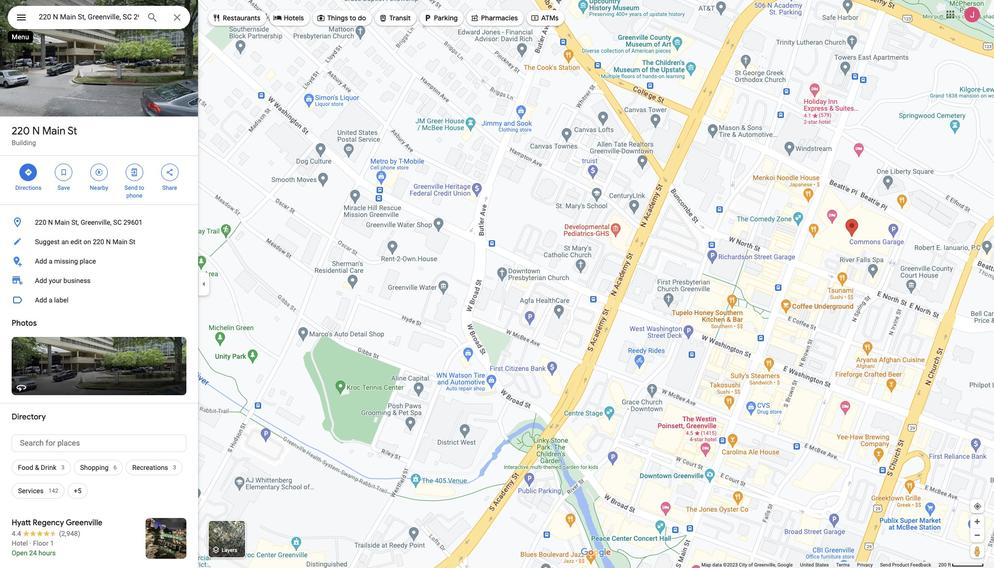 Task type: describe. For each thing, give the bounding box(es) containing it.
220 n main st building
[[12, 124, 77, 147]]

none field inside 220 n main st, greenville, sc 29601 'field'
[[39, 11, 139, 23]]

hotel · floor 1 open 24 hours
[[12, 540, 56, 557]]

a for missing
[[49, 257, 52, 265]]

a for label
[[49, 296, 52, 304]]

hotel
[[12, 540, 28, 548]]

 button
[[8, 6, 35, 31]]

send for send to phone
[[125, 185, 138, 191]]

 restaurants
[[212, 13, 261, 23]]

place
[[80, 257, 96, 265]]

suggest an edit on 220 n main st
[[35, 238, 136, 246]]


[[424, 13, 432, 23]]

add your business
[[35, 277, 91, 285]]

200 ft button
[[939, 563, 985, 568]]

missing
[[54, 257, 78, 265]]

main for st,
[[55, 219, 70, 226]]

photos
[[12, 319, 37, 328]]

directions
[[15, 185, 41, 191]]

do
[[358, 14, 366, 22]]

show your location image
[[974, 502, 983, 511]]

220 n main st, greenville, sc 29601
[[35, 219, 143, 226]]

greenville
[[66, 518, 103, 528]]

send to phone
[[125, 185, 144, 199]]

pharmacies
[[481, 14, 518, 22]]

3 inside recreations 3
[[173, 464, 176, 471]]

privacy button
[[858, 562, 874, 568]]

terms
[[837, 563, 851, 568]]

4.4
[[12, 530, 21, 538]]

main for st
[[42, 124, 66, 138]]

atms
[[542, 14, 559, 22]]

suggest
[[35, 238, 60, 246]]

show street view coverage image
[[971, 544, 985, 559]]

send product feedback
[[881, 563, 932, 568]]

add for add your business
[[35, 277, 47, 285]]

parking
[[434, 14, 458, 22]]

(2,948)
[[59, 530, 80, 538]]


[[95, 167, 103, 178]]

 hotels
[[273, 13, 304, 23]]

business
[[64, 277, 91, 285]]

220 n main st main content
[[0, 0, 198, 568]]

220 for st
[[12, 124, 30, 138]]

actions for 220 n main st region
[[0, 156, 198, 205]]

220 n main st, greenville, sc 29601 button
[[0, 213, 198, 232]]

4.4 stars 2,948 reviews image
[[12, 529, 80, 539]]

food & drink 3
[[18, 464, 65, 472]]

 transit
[[379, 13, 411, 23]]

1 vertical spatial greenville,
[[755, 563, 777, 568]]

edit
[[71, 238, 82, 246]]


[[531, 13, 540, 23]]


[[16, 11, 27, 24]]

layers
[[222, 548, 238, 554]]

 atms
[[531, 13, 559, 23]]

3 inside "food & drink 3"
[[61, 464, 65, 471]]

phone
[[126, 192, 143, 199]]

feedback
[[911, 563, 932, 568]]

map data ©2023 city of greenville, google
[[702, 563, 794, 568]]

google maps element
[[0, 0, 995, 568]]

220 inside button
[[93, 238, 104, 246]]

services 142
[[18, 487, 58, 495]]

+5
[[74, 487, 82, 495]]

restaurants
[[223, 14, 261, 22]]


[[24, 167, 33, 178]]

suggest an edit on 220 n main st button
[[0, 232, 198, 252]]

none text field inside the 220 n main st main content
[[12, 435, 187, 452]]

shopping
[[80, 464, 109, 472]]


[[212, 13, 221, 23]]


[[165, 167, 174, 178]]

add your business link
[[0, 271, 198, 291]]


[[130, 167, 139, 178]]

1
[[50, 540, 54, 548]]

states
[[816, 563, 830, 568]]

add a missing place button
[[0, 252, 198, 271]]

·
[[30, 540, 31, 548]]

©2023
[[724, 563, 739, 568]]

privacy
[[858, 563, 874, 568]]

+5 button
[[68, 480, 88, 503]]

220 for st,
[[35, 219, 46, 226]]

 things to do
[[317, 13, 366, 23]]

food
[[18, 464, 33, 472]]



Task type: vqa. For each thing, say whether or not it's contained in the screenshot.
middle the E
no



Task type: locate. For each thing, give the bounding box(es) containing it.
united
[[801, 563, 815, 568]]

drink
[[41, 464, 56, 472]]

google account: james peterson  
(james.peterson1902@gmail.com) image
[[965, 7, 981, 22]]

220 right on
[[93, 238, 104, 246]]

footer containing map data ©2023 city of greenville, google
[[702, 562, 939, 568]]

1 horizontal spatial send
[[881, 563, 892, 568]]

2 horizontal spatial n
[[106, 238, 111, 246]]

product
[[893, 563, 910, 568]]

main inside button
[[113, 238, 128, 246]]

220 inside 220 n main st building
[[12, 124, 30, 138]]

1 vertical spatial send
[[881, 563, 892, 568]]

send left product
[[881, 563, 892, 568]]

1 horizontal spatial greenville,
[[755, 563, 777, 568]]

1 vertical spatial add
[[35, 277, 47, 285]]

0 vertical spatial st
[[68, 124, 77, 138]]

 parking
[[424, 13, 458, 23]]

st
[[68, 124, 77, 138], [129, 238, 136, 246]]

send inside button
[[881, 563, 892, 568]]

an
[[61, 238, 69, 246]]

send product feedback button
[[881, 562, 932, 568]]

floor
[[33, 540, 48, 548]]

data
[[713, 563, 723, 568]]


[[317, 13, 326, 23]]

1 horizontal spatial 220
[[35, 219, 46, 226]]

to left do
[[350, 14, 357, 22]]

transit
[[390, 14, 411, 22]]

share
[[162, 185, 177, 191]]

0 horizontal spatial to
[[139, 185, 144, 191]]

1 vertical spatial main
[[55, 219, 70, 226]]

add for add a label
[[35, 296, 47, 304]]

200 ft
[[939, 563, 952, 568]]

things
[[328, 14, 348, 22]]

1 vertical spatial n
[[48, 219, 53, 226]]

1 a from the top
[[49, 257, 52, 265]]

to
[[350, 14, 357, 22], [139, 185, 144, 191]]

1 horizontal spatial to
[[350, 14, 357, 22]]

st up 
[[68, 124, 77, 138]]

services
[[18, 487, 44, 495]]

a
[[49, 257, 52, 265], [49, 296, 52, 304]]

220 N Main St, Greenville, SC 29601 field
[[8, 6, 190, 29]]

regency
[[33, 518, 64, 528]]

footer
[[702, 562, 939, 568]]

add a label
[[35, 296, 69, 304]]

st down 29601
[[129, 238, 136, 246]]

your
[[49, 277, 62, 285]]

send
[[125, 185, 138, 191], [881, 563, 892, 568]]

24
[[29, 549, 37, 557]]


[[59, 167, 68, 178]]

220 up the building
[[12, 124, 30, 138]]

footer inside google maps element
[[702, 562, 939, 568]]

a left 'label'
[[49, 296, 52, 304]]

0 horizontal spatial st
[[68, 124, 77, 138]]

open
[[12, 549, 28, 557]]

label
[[54, 296, 69, 304]]

2 add from the top
[[35, 277, 47, 285]]

main inside 220 n main st building
[[42, 124, 66, 138]]

&
[[35, 464, 39, 472]]


[[273, 13, 282, 23]]

zoom out image
[[975, 532, 982, 539]]

shopping 6
[[80, 464, 117, 472]]

1 3 from the left
[[61, 464, 65, 471]]

recreations 3
[[132, 464, 176, 472]]

main left the st,
[[55, 219, 70, 226]]

n up suggest
[[48, 219, 53, 226]]

a inside button
[[49, 296, 52, 304]]

main down sc
[[113, 238, 128, 246]]

a inside button
[[49, 257, 52, 265]]

 search field
[[8, 6, 190, 31]]

hotels
[[284, 14, 304, 22]]

3 right drink
[[61, 464, 65, 471]]

add for add a missing place
[[35, 257, 47, 265]]

st inside button
[[129, 238, 136, 246]]

n right on
[[106, 238, 111, 246]]

6
[[114, 464, 117, 471]]

add left 'label'
[[35, 296, 47, 304]]

terms button
[[837, 562, 851, 568]]

 pharmacies
[[471, 13, 518, 23]]

st inside 220 n main st building
[[68, 124, 77, 138]]

ft
[[949, 563, 952, 568]]

n inside 'button'
[[48, 219, 53, 226]]


[[379, 13, 388, 23]]

collapse side panel image
[[199, 279, 209, 290]]

of
[[749, 563, 754, 568]]

0 horizontal spatial greenville,
[[81, 219, 112, 226]]

building
[[12, 139, 36, 147]]

google
[[778, 563, 794, 568]]

1 horizontal spatial 3
[[173, 464, 176, 471]]

add a missing place
[[35, 257, 96, 265]]

1 vertical spatial st
[[129, 238, 136, 246]]

0 vertical spatial greenville,
[[81, 219, 112, 226]]

3 add from the top
[[35, 296, 47, 304]]

220
[[12, 124, 30, 138], [35, 219, 46, 226], [93, 238, 104, 246]]

2 horizontal spatial 220
[[93, 238, 104, 246]]

220 up suggest
[[35, 219, 46, 226]]

a left missing
[[49, 257, 52, 265]]

map
[[702, 563, 712, 568]]

n for st,
[[48, 219, 53, 226]]

directory
[[12, 412, 46, 422]]

200
[[939, 563, 948, 568]]

add a label button
[[0, 291, 198, 310]]

add inside button
[[35, 257, 47, 265]]


[[471, 13, 480, 23]]

nearby
[[90, 185, 108, 191]]

None text field
[[12, 435, 187, 452]]

2 vertical spatial main
[[113, 238, 128, 246]]

recreations
[[132, 464, 168, 472]]

3 right the recreations at the left of page
[[173, 464, 176, 471]]

0 horizontal spatial n
[[32, 124, 40, 138]]

sc
[[113, 219, 122, 226]]

add left your
[[35, 277, 47, 285]]

to inside send to phone
[[139, 185, 144, 191]]

zoom in image
[[975, 518, 982, 526]]

0 vertical spatial n
[[32, 124, 40, 138]]

united states button
[[801, 562, 830, 568]]

2 vertical spatial n
[[106, 238, 111, 246]]

hyatt
[[12, 518, 31, 528]]

220 inside 'button'
[[35, 219, 46, 226]]

main up 
[[42, 124, 66, 138]]

0 vertical spatial add
[[35, 257, 47, 265]]

1 vertical spatial to
[[139, 185, 144, 191]]

0 horizontal spatial send
[[125, 185, 138, 191]]

save
[[58, 185, 70, 191]]

None field
[[39, 11, 139, 23]]

send up "phone"
[[125, 185, 138, 191]]

0 vertical spatial send
[[125, 185, 138, 191]]

greenville, up suggest an edit on 220 n main st button
[[81, 219, 112, 226]]

0 horizontal spatial 220
[[12, 124, 30, 138]]

2 vertical spatial add
[[35, 296, 47, 304]]

greenville, inside 'button'
[[81, 219, 112, 226]]

0 horizontal spatial 3
[[61, 464, 65, 471]]

1 add from the top
[[35, 257, 47, 265]]

to inside  things to do
[[350, 14, 357, 22]]

2 3 from the left
[[173, 464, 176, 471]]

main
[[42, 124, 66, 138], [55, 219, 70, 226], [113, 238, 128, 246]]

greenville, right of
[[755, 563, 777, 568]]

1 horizontal spatial st
[[129, 238, 136, 246]]

st,
[[71, 219, 79, 226]]

1 horizontal spatial n
[[48, 219, 53, 226]]

send inside send to phone
[[125, 185, 138, 191]]

n for st
[[32, 124, 40, 138]]

1 vertical spatial a
[[49, 296, 52, 304]]

2 a from the top
[[49, 296, 52, 304]]

send for send product feedback
[[881, 563, 892, 568]]

n inside 220 n main st building
[[32, 124, 40, 138]]

0 vertical spatial to
[[350, 14, 357, 22]]

to up "phone"
[[139, 185, 144, 191]]

0 vertical spatial main
[[42, 124, 66, 138]]

n inside button
[[106, 238, 111, 246]]

city
[[740, 563, 748, 568]]

add inside button
[[35, 296, 47, 304]]

2 vertical spatial 220
[[93, 238, 104, 246]]

0 vertical spatial a
[[49, 257, 52, 265]]

1 vertical spatial 220
[[35, 219, 46, 226]]

on
[[84, 238, 91, 246]]

main inside 'button'
[[55, 219, 70, 226]]

29601
[[124, 219, 143, 226]]

0 vertical spatial 220
[[12, 124, 30, 138]]

add down suggest
[[35, 257, 47, 265]]

united states
[[801, 563, 830, 568]]

n up the building
[[32, 124, 40, 138]]

hyatt regency greenville
[[12, 518, 103, 528]]

3
[[61, 464, 65, 471], [173, 464, 176, 471]]

greenville,
[[81, 219, 112, 226], [755, 563, 777, 568]]



